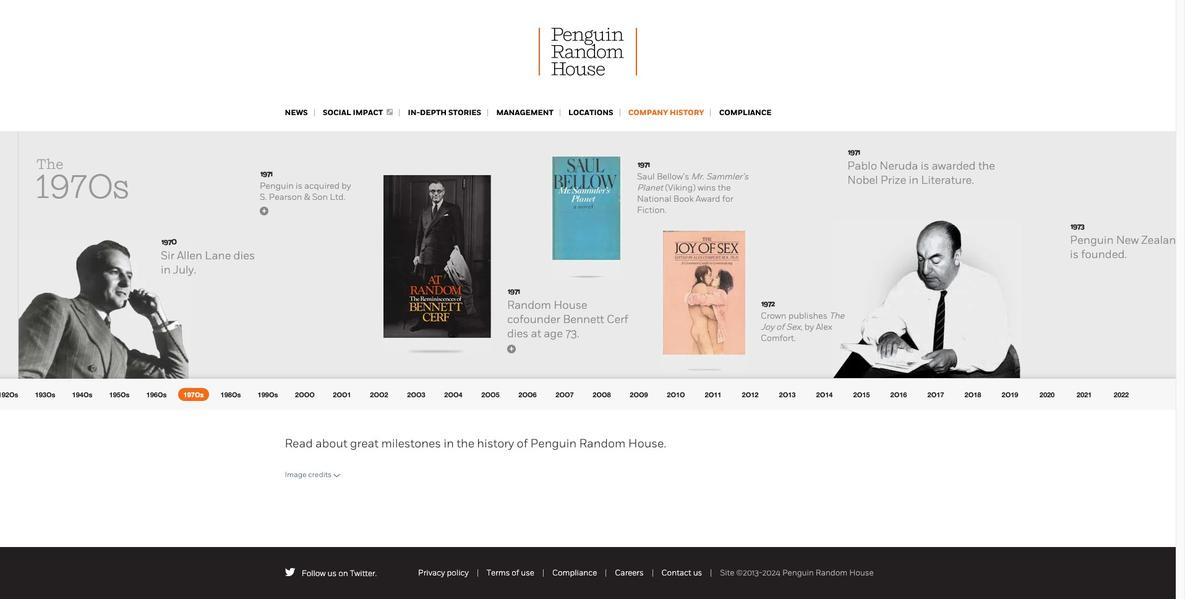 Task type: vqa. For each thing, say whether or not it's contained in the screenshot.
Company
yes



Task type: describe. For each thing, give the bounding box(es) containing it.
1 horizontal spatial random
[[579, 436, 626, 450]]

ltd.
[[330, 192, 346, 202]]

joy
[[761, 322, 775, 332]]

in-depth stories link
[[408, 108, 482, 118]]

for
[[723, 194, 734, 204]]

locations
[[569, 108, 614, 118]]

&
[[304, 192, 310, 202]]

1971 random house cofounder bennett cerf dies at age 73. +
[[507, 287, 629, 353]]

196os
[[146, 390, 167, 399]]

terms of use
[[487, 568, 535, 577]]

+ inside "197o sir allen lane dies in july. 1971 penguin is acquired by s. pearson & son ltd. +"
[[262, 206, 266, 215]]

crown
[[761, 311, 787, 321]]

son
[[312, 192, 328, 202]]

compliance for the right compliance link
[[719, 108, 772, 118]]

social impact
[[323, 108, 383, 118]]

(viking)
[[665, 183, 696, 193]]

197o sir allen lane dies in july. 1971 penguin is acquired by s. pearson & son ltd. +
[[161, 169, 351, 277]]

image
[[285, 470, 307, 479]]

198os
[[221, 390, 241, 399]]

allen
[[177, 249, 202, 262]]

by inside by alex comfort.
[[805, 322, 814, 332]]

book
[[674, 194, 694, 204]]

1 horizontal spatial history
[[670, 108, 704, 118]]

sex,
[[787, 322, 803, 332]]

saul
[[637, 171, 655, 182]]

comfort.
[[761, 333, 796, 343]]

age
[[544, 327, 563, 340]]

penguin right 2024 in the bottom of the page
[[783, 568, 814, 577]]

image credits
[[285, 470, 332, 479]]

2o11
[[705, 390, 722, 399]]

2oo7
[[556, 390, 574, 399]]

2o16
[[891, 390, 907, 399]]

mr. sammler's planet
[[637, 171, 749, 193]]

2024
[[763, 568, 781, 577]]

2oo2
[[370, 390, 388, 399]]

193os
[[35, 390, 55, 399]]

0 horizontal spatial compliance link
[[553, 568, 597, 577]]

publishes
[[789, 311, 828, 321]]

on
[[339, 569, 348, 578]]

sir
[[161, 249, 175, 262]]

pablo
[[848, 159, 878, 173]]

penguin random house image
[[539, 28, 637, 75]]

192os
[[0, 390, 18, 399]]

milestones
[[381, 436, 441, 450]]

twitter.
[[350, 569, 377, 578]]

neruda
[[880, 159, 919, 173]]

1971 for saul
[[638, 160, 650, 170]]

2021
[[1077, 390, 1092, 399]]

alex
[[816, 322, 833, 332]]

national
[[637, 194, 672, 204]]

mr.
[[691, 171, 705, 182]]

cerf
[[607, 312, 629, 326]]

july.
[[173, 263, 196, 277]]

privacy
[[418, 568, 445, 577]]

the 197os
[[36, 156, 129, 207]]

199os
[[258, 390, 278, 399]]

site
[[720, 568, 735, 577]]

management
[[497, 108, 554, 118]]

company history link
[[629, 108, 704, 118]]

1973
[[1071, 222, 1085, 231]]

0 vertical spatial 197os
[[36, 167, 129, 207]]

prize
[[881, 173, 907, 187]]

nobel
[[848, 173, 879, 187]]

company
[[629, 108, 668, 118]]

wins
[[698, 183, 716, 193]]

2o1o
[[667, 390, 685, 399]]

new
[[1117, 233, 1139, 247]]

in-
[[408, 108, 420, 118]]

impact
[[353, 108, 383, 118]]

locations link
[[569, 108, 614, 118]]

2o14
[[817, 390, 833, 399]]

depth
[[420, 108, 447, 118]]

lane
[[205, 249, 231, 262]]

dies inside 1971 random house cofounder bennett cerf dies at age 73. +
[[507, 327, 529, 340]]

bellow's
[[657, 171, 689, 182]]

is inside 1973 penguin new zealand is founded.
[[1071, 248, 1079, 261]]

1 horizontal spatial 197os
[[184, 390, 204, 399]]

1 vertical spatial of
[[517, 436, 528, 450]]

the for 1971 pablo neruda is awarded the nobel prize in literature.
[[979, 159, 996, 173]]

at
[[531, 327, 542, 340]]

2o17
[[928, 390, 945, 399]]

stories
[[449, 108, 482, 118]]

197o
[[162, 237, 176, 247]]

policy
[[447, 568, 469, 577]]

about
[[316, 436, 348, 450]]

read
[[285, 436, 313, 450]]

by alex comfort.
[[761, 322, 833, 343]]

1971 for pablo
[[848, 147, 860, 157]]

dies inside "197o sir allen lane dies in july. 1971 penguin is acquired by s. pearson & son ltd. +"
[[234, 249, 255, 262]]

terms
[[487, 568, 510, 577]]

the for joy
[[830, 311, 845, 321]]

by inside "197o sir allen lane dies in july. 1971 penguin is acquired by s. pearson & son ltd. +"
[[342, 181, 351, 191]]

planet
[[637, 183, 663, 193]]

privacy policy
[[418, 568, 469, 577]]



Task type: locate. For each thing, give the bounding box(es) containing it.
penguin down 2oo7
[[531, 436, 577, 450]]

1972
[[762, 299, 775, 309]]

the inside "the joy of sex,"
[[830, 311, 845, 321]]

2oo3
[[407, 390, 426, 399]]

penguin inside 1973 penguin new zealand is founded.
[[1071, 233, 1114, 247]]

by
[[342, 181, 351, 191], [805, 322, 814, 332]]

us for contact
[[693, 568, 702, 577]]

random right 2024 in the bottom of the page
[[816, 568, 848, 577]]

of up comfort.
[[777, 322, 785, 332]]

194os
[[72, 390, 92, 399]]

0 horizontal spatial dies
[[234, 249, 255, 262]]

1971 up s.
[[261, 169, 272, 179]]

careers
[[615, 568, 644, 577]]

0 horizontal spatial the
[[457, 436, 475, 450]]

contact us
[[662, 568, 702, 577]]

us right contact
[[693, 568, 702, 577]]

+ inside 1971 random house cofounder bennett cerf dies at age 73. +
[[510, 344, 514, 353]]

0 horizontal spatial 197os
[[36, 167, 129, 207]]

1 horizontal spatial us
[[693, 568, 702, 577]]

of left use
[[512, 568, 519, 577]]

compliance
[[719, 108, 772, 118], [553, 568, 597, 577]]

in right prize
[[909, 173, 919, 187]]

1 horizontal spatial house
[[850, 568, 874, 577]]

is inside "197o sir allen lane dies in july. 1971 penguin is acquired by s. pearson & son ltd. +"
[[296, 181, 302, 191]]

pearson
[[269, 192, 302, 202]]

1 horizontal spatial by
[[805, 322, 814, 332]]

0 vertical spatial the
[[37, 156, 63, 173]]

s.
[[260, 192, 267, 202]]

0 horizontal spatial compliance
[[553, 568, 597, 577]]

1 horizontal spatial the
[[718, 183, 731, 193]]

compliance for the leftmost compliance link
[[553, 568, 597, 577]]

in inside 1971 pablo neruda is awarded the nobel prize in literature.
[[909, 173, 919, 187]]

0 horizontal spatial random
[[507, 298, 551, 312]]

1 vertical spatial +
[[510, 344, 514, 353]]

is
[[921, 159, 930, 173], [296, 181, 302, 191], [1071, 248, 1079, 261]]

0 vertical spatial random
[[507, 298, 551, 312]]

us left on
[[328, 569, 337, 578]]

1 horizontal spatial +
[[510, 344, 514, 353]]

0 vertical spatial compliance link
[[719, 108, 772, 118]]

of inside "the joy of sex,"
[[777, 322, 785, 332]]

1971 inside 1971 random house cofounder bennett cerf dies at age 73. +
[[508, 287, 520, 296]]

the down 2oo4
[[457, 436, 475, 450]]

the down sammler's
[[718, 183, 731, 193]]

site ©2013-2024 penguin random house
[[720, 568, 874, 577]]

1 vertical spatial history
[[477, 436, 514, 450]]

random
[[507, 298, 551, 312], [579, 436, 626, 450], [816, 568, 848, 577]]

1 vertical spatial the
[[718, 183, 731, 193]]

the right awarded
[[979, 159, 996, 173]]

195os
[[109, 390, 130, 399]]

in
[[909, 173, 919, 187], [161, 263, 171, 277], [444, 436, 454, 450]]

2 vertical spatial in
[[444, 436, 454, 450]]

2 vertical spatial is
[[1071, 248, 1079, 261]]

2 vertical spatial the
[[457, 436, 475, 450]]

by up ltd.
[[342, 181, 351, 191]]

read about great milestones in the history of penguin random house.
[[285, 436, 667, 450]]

2 vertical spatial random
[[816, 568, 848, 577]]

1 horizontal spatial compliance
[[719, 108, 772, 118]]

1971 inside 1971 saul bellow's
[[638, 160, 650, 170]]

dies
[[234, 249, 255, 262], [507, 327, 529, 340]]

2 horizontal spatial is
[[1071, 248, 1079, 261]]

+
[[262, 206, 266, 215], [510, 344, 514, 353]]

the
[[979, 159, 996, 173], [718, 183, 731, 193], [457, 436, 475, 450]]

2oo4
[[444, 390, 463, 399]]

+ down cofounder
[[510, 344, 514, 353]]

follow
[[302, 569, 326, 578]]

2ooo
[[295, 390, 315, 399]]

is inside 1971 pablo neruda is awarded the nobel prize in literature.
[[921, 159, 930, 173]]

2 horizontal spatial in
[[909, 173, 919, 187]]

0 vertical spatial the
[[979, 159, 996, 173]]

+ down s.
[[262, 206, 266, 215]]

is right neruda
[[921, 159, 930, 173]]

the joy of sex,
[[761, 311, 845, 332]]

1 horizontal spatial compliance link
[[719, 108, 772, 118]]

(viking) wins the national book award for fiction.
[[637, 183, 734, 215]]

history right company
[[670, 108, 704, 118]]

house inside 1971 random house cofounder bennett cerf dies at age 73. +
[[554, 298, 588, 312]]

management link
[[497, 108, 554, 118]]

the inside 1971 pablo neruda is awarded the nobel prize in literature.
[[979, 159, 996, 173]]

in down sir
[[161, 263, 171, 277]]

0 vertical spatial by
[[342, 181, 351, 191]]

us for follow
[[328, 569, 337, 578]]

news link
[[285, 108, 308, 118]]

1 vertical spatial random
[[579, 436, 626, 450]]

1 vertical spatial the
[[830, 311, 845, 321]]

0 horizontal spatial is
[[296, 181, 302, 191]]

1971
[[848, 147, 860, 157], [638, 160, 650, 170], [261, 169, 272, 179], [508, 287, 520, 296]]

follow us on twitter. link
[[302, 569, 377, 578]]

0 vertical spatial house
[[554, 298, 588, 312]]

1 vertical spatial house
[[850, 568, 874, 577]]

0 vertical spatial in
[[909, 173, 919, 187]]

1971 inside 1971 pablo neruda is awarded the nobel prize in literature.
[[848, 147, 860, 157]]

0 vertical spatial compliance
[[719, 108, 772, 118]]

2oo6
[[519, 390, 537, 399]]

0 horizontal spatial the
[[37, 156, 63, 173]]

2 horizontal spatial random
[[816, 568, 848, 577]]

fiction.
[[637, 205, 667, 215]]

contact
[[662, 568, 692, 577]]

1 vertical spatial dies
[[507, 327, 529, 340]]

0 horizontal spatial by
[[342, 181, 351, 191]]

social
[[323, 108, 351, 118]]

penguin up founded.
[[1071, 233, 1114, 247]]

in inside "197o sir allen lane dies in july. 1971 penguin is acquired by s. pearson & son ltd. +"
[[161, 263, 171, 277]]

1 vertical spatial is
[[296, 181, 302, 191]]

2o19
[[1002, 390, 1019, 399]]

company history
[[629, 108, 704, 118]]

0 horizontal spatial house
[[554, 298, 588, 312]]

is down 1973
[[1071, 248, 1079, 261]]

0 horizontal spatial in
[[161, 263, 171, 277]]

1973 penguin new zealand is founded.
[[1071, 222, 1183, 261]]

©2013-
[[737, 568, 763, 577]]

house.
[[629, 436, 667, 450]]

award
[[696, 194, 721, 204]]

1 vertical spatial compliance link
[[553, 568, 597, 577]]

0 vertical spatial of
[[777, 322, 785, 332]]

1 horizontal spatial dies
[[507, 327, 529, 340]]

0 horizontal spatial +
[[262, 206, 266, 215]]

1 horizontal spatial the
[[830, 311, 845, 321]]

is up the pearson
[[296, 181, 302, 191]]

penguin
[[260, 181, 294, 191], [1071, 233, 1114, 247], [531, 436, 577, 450], [783, 568, 814, 577]]

1971 inside "197o sir allen lane dies in july. 1971 penguin is acquired by s. pearson & son ltd. +"
[[261, 169, 272, 179]]

1971 up the saul
[[638, 160, 650, 170]]

1971 pablo neruda is awarded the nobel prize in literature.
[[848, 147, 996, 187]]

random inside 1971 random house cofounder bennett cerf dies at age 73. +
[[507, 298, 551, 312]]

cofounder
[[507, 312, 561, 326]]

in-depth stories
[[408, 108, 482, 118]]

1 vertical spatial compliance
[[553, 568, 597, 577]]

2o13
[[779, 390, 796, 399]]

careers link
[[615, 568, 644, 577]]

literature.
[[922, 173, 975, 187]]

0 horizontal spatial us
[[328, 569, 337, 578]]

2o15
[[854, 390, 870, 399]]

bennett
[[563, 312, 604, 326]]

0 vertical spatial history
[[670, 108, 704, 118]]

us
[[693, 568, 702, 577], [328, 569, 337, 578]]

follow us on twitter.
[[302, 569, 377, 578]]

1971 up 'pablo'
[[848, 147, 860, 157]]

the for read about great milestones in the history of penguin random house.
[[457, 436, 475, 450]]

1972 crown publishes
[[761, 299, 830, 321]]

1 vertical spatial 197os
[[184, 390, 204, 399]]

the inside the 197os
[[37, 156, 63, 173]]

dies left "at"
[[507, 327, 529, 340]]

image credits link
[[285, 470, 340, 479]]

by down publishes
[[805, 322, 814, 332]]

random up cofounder
[[507, 298, 551, 312]]

history down 2oo5
[[477, 436, 514, 450]]

1971 up cofounder
[[508, 287, 520, 296]]

1971 for random
[[508, 287, 520, 296]]

the
[[37, 156, 63, 173], [830, 311, 845, 321]]

197os
[[36, 167, 129, 207], [184, 390, 204, 399]]

0 horizontal spatial history
[[477, 436, 514, 450]]

2 vertical spatial of
[[512, 568, 519, 577]]

of down 2oo6
[[517, 436, 528, 450]]

the inside (viking) wins the national book award for fiction.
[[718, 183, 731, 193]]

1 horizontal spatial is
[[921, 159, 930, 173]]

0 vertical spatial is
[[921, 159, 930, 173]]

1 horizontal spatial in
[[444, 436, 454, 450]]

2 horizontal spatial the
[[979, 159, 996, 173]]

of
[[777, 322, 785, 332], [517, 436, 528, 450], [512, 568, 519, 577]]

2oo8
[[593, 390, 611, 399]]

1 vertical spatial in
[[161, 263, 171, 277]]

acquired
[[304, 181, 340, 191]]

penguin up the pearson
[[260, 181, 294, 191]]

73.
[[566, 327, 580, 340]]

privacy policy link
[[418, 568, 469, 577]]

dies right lane
[[234, 249, 255, 262]]

the for 197os
[[37, 156, 63, 173]]

great
[[350, 436, 379, 450]]

1 vertical spatial by
[[805, 322, 814, 332]]

2oo1
[[333, 390, 351, 399]]

0 vertical spatial dies
[[234, 249, 255, 262]]

1971 saul bellow's
[[637, 160, 691, 182]]

0 vertical spatial +
[[262, 206, 266, 215]]

penguin inside "197o sir allen lane dies in july. 1971 penguin is acquired by s. pearson & son ltd. +"
[[260, 181, 294, 191]]

compliance link
[[719, 108, 772, 118], [553, 568, 597, 577]]

random left house.
[[579, 436, 626, 450]]

in right milestones
[[444, 436, 454, 450]]



